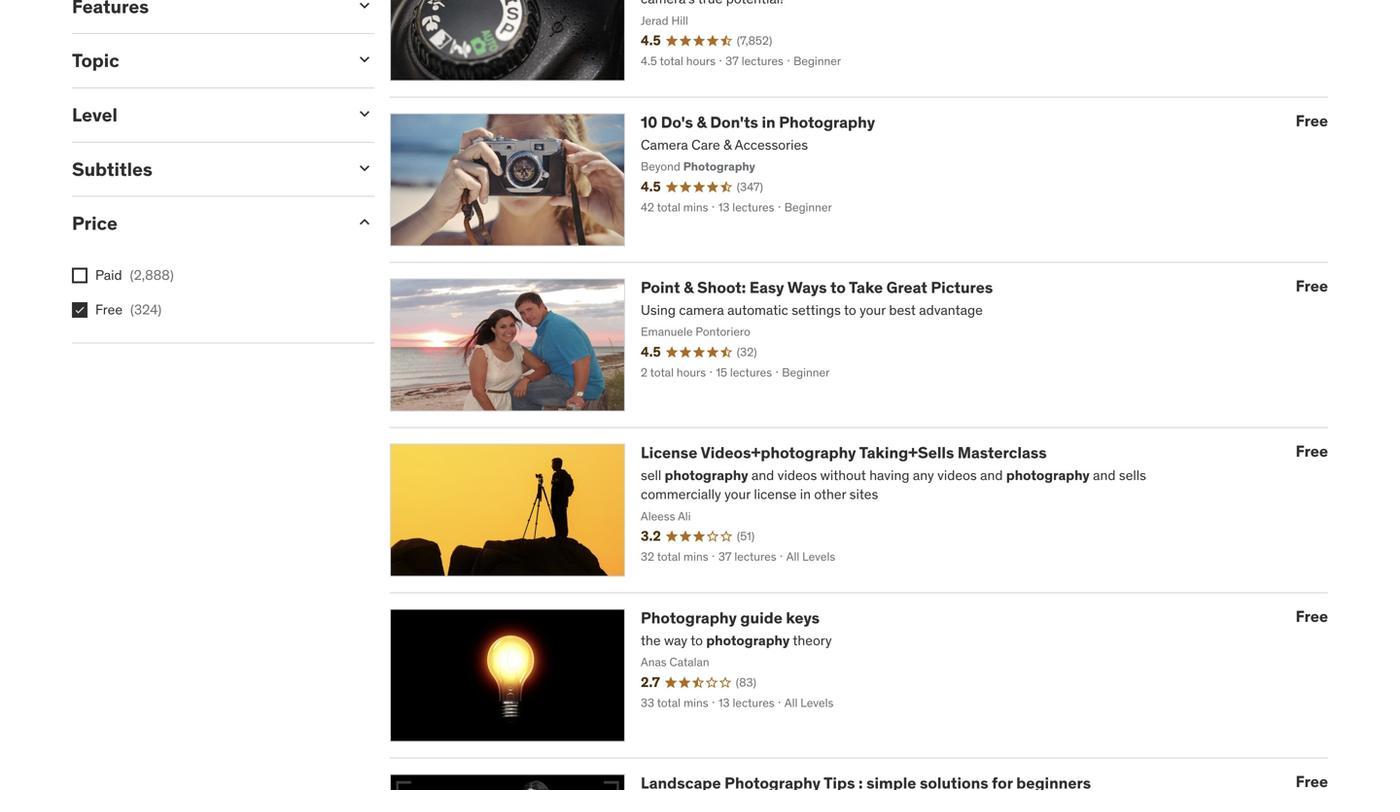 Task type: locate. For each thing, give the bounding box(es) containing it.
free
[[1296, 111, 1328, 131], [1296, 276, 1328, 296], [95, 301, 123, 318], [1296, 441, 1328, 461], [1296, 607, 1328, 627]]

1 vertical spatial small image
[[355, 158, 374, 178]]

1 horizontal spatial &
[[697, 112, 707, 132]]

small image
[[355, 104, 374, 123], [355, 158, 374, 178]]

0 vertical spatial small image
[[355, 0, 374, 15]]

xsmall image
[[72, 302, 88, 318]]

& right point
[[684, 278, 694, 297]]

10 do's & don'ts in photography link
[[641, 112, 875, 132]]

easy
[[750, 278, 784, 297]]

photography right in
[[779, 112, 875, 132]]

license videos+photography taking+sells masterclass link
[[641, 443, 1047, 463]]

topic button
[[72, 49, 339, 72]]

3 small image from the top
[[355, 213, 374, 232]]

xsmall image
[[72, 268, 88, 283]]

license videos+photography taking+sells masterclass
[[641, 443, 1047, 463]]

do's
[[661, 112, 693, 132]]

paid
[[95, 266, 122, 284]]

0 vertical spatial &
[[697, 112, 707, 132]]

2 small image from the top
[[355, 158, 374, 178]]

taking+sells
[[859, 443, 954, 463]]

2 small image from the top
[[355, 50, 374, 69]]

small image
[[355, 0, 374, 15], [355, 50, 374, 69], [355, 213, 374, 232]]

(324)
[[130, 301, 162, 318]]

shoot:
[[697, 278, 746, 297]]

photography left guide
[[641, 608, 737, 628]]

photography guide keys
[[641, 608, 820, 628]]

& right do's
[[697, 112, 707, 132]]

photography
[[779, 112, 875, 132], [641, 608, 737, 628]]

subtitles
[[72, 157, 152, 181]]

free for license videos+photography taking+sells masterclass
[[1296, 441, 1328, 461]]

free for 10 do's & don'ts in photography
[[1296, 111, 1328, 131]]

&
[[697, 112, 707, 132], [684, 278, 694, 297]]

keys
[[786, 608, 820, 628]]

small image for price
[[355, 213, 374, 232]]

free for photography guide keys
[[1296, 607, 1328, 627]]

in
[[762, 112, 776, 132]]

1 horizontal spatial photography
[[779, 112, 875, 132]]

1 vertical spatial small image
[[355, 50, 374, 69]]

level button
[[72, 103, 339, 126]]

don'ts
[[710, 112, 758, 132]]

photography guide keys link
[[641, 608, 820, 628]]

0 vertical spatial small image
[[355, 104, 374, 123]]

1 small image from the top
[[355, 104, 374, 123]]

to
[[830, 278, 846, 297]]

price
[[72, 212, 118, 235]]

guide
[[740, 608, 783, 628]]

point
[[641, 278, 680, 297]]

great
[[886, 278, 928, 297]]

free (324)
[[95, 301, 162, 318]]

1 vertical spatial &
[[684, 278, 694, 297]]

0 vertical spatial photography
[[779, 112, 875, 132]]

2 vertical spatial small image
[[355, 213, 374, 232]]

0 horizontal spatial photography
[[641, 608, 737, 628]]



Task type: vqa. For each thing, say whether or not it's contained in the screenshot.
rightmost Productivity
no



Task type: describe. For each thing, give the bounding box(es) containing it.
masterclass
[[958, 443, 1047, 463]]

paid (2,888)
[[95, 266, 174, 284]]

ways
[[787, 278, 827, 297]]

1 vertical spatial photography
[[641, 608, 737, 628]]

1 small image from the top
[[355, 0, 374, 15]]

point & shoot: easy ways to take great pictures link
[[641, 278, 993, 297]]

videos+photography
[[701, 443, 856, 463]]

small image for topic
[[355, 50, 374, 69]]

10 do's & don'ts in photography
[[641, 112, 875, 132]]

(2,888)
[[130, 266, 174, 284]]

small image for level
[[355, 104, 374, 123]]

0 horizontal spatial &
[[684, 278, 694, 297]]

level
[[72, 103, 118, 126]]

point & shoot: easy ways to take great pictures
[[641, 278, 993, 297]]

topic
[[72, 49, 119, 72]]

take
[[849, 278, 883, 297]]

license
[[641, 443, 698, 463]]

free for point & shoot: easy ways to take great pictures
[[1296, 276, 1328, 296]]

small image for subtitles
[[355, 158, 374, 178]]

10
[[641, 112, 657, 132]]

subtitles button
[[72, 157, 339, 181]]

price button
[[72, 212, 339, 235]]

pictures
[[931, 278, 993, 297]]



